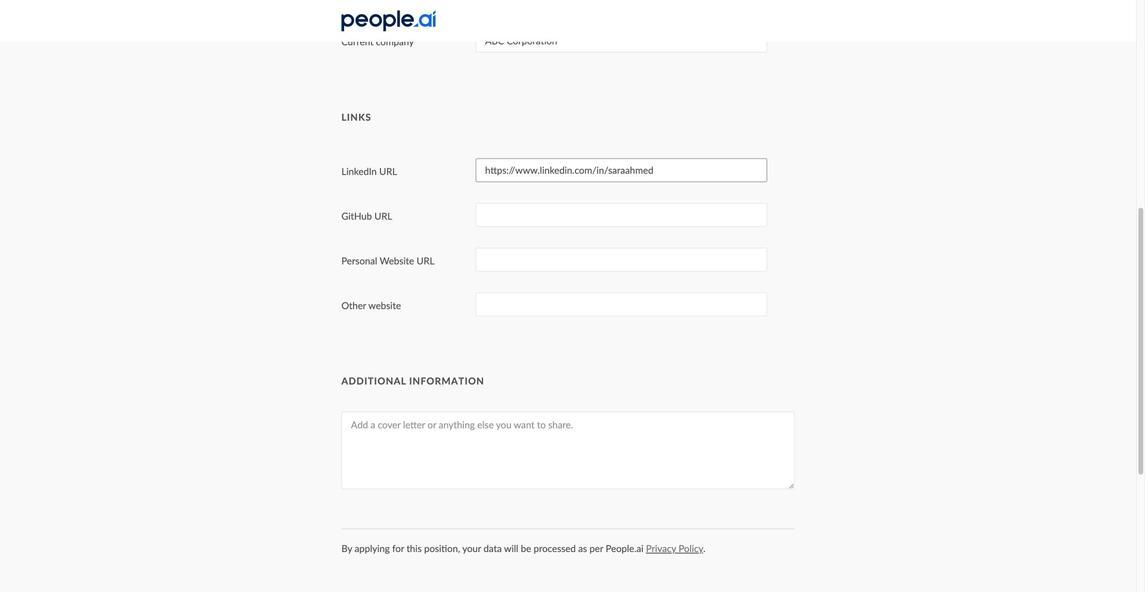 Task type: locate. For each thing, give the bounding box(es) containing it.
None text field
[[476, 0, 768, 12], [476, 293, 768, 317], [476, 0, 768, 12], [476, 293, 768, 317]]

None text field
[[476, 29, 768, 53], [476, 158, 768, 182], [476, 203, 768, 227], [476, 248, 768, 272], [476, 29, 768, 53], [476, 158, 768, 182], [476, 203, 768, 227], [476, 248, 768, 272]]

people.ai logo image
[[342, 10, 436, 31]]



Task type: describe. For each thing, give the bounding box(es) containing it.
Add a cover letter or anything else you want to share. text field
[[342, 412, 795, 490]]



Task type: vqa. For each thing, say whether or not it's contained in the screenshot.
paperclip ICON
no



